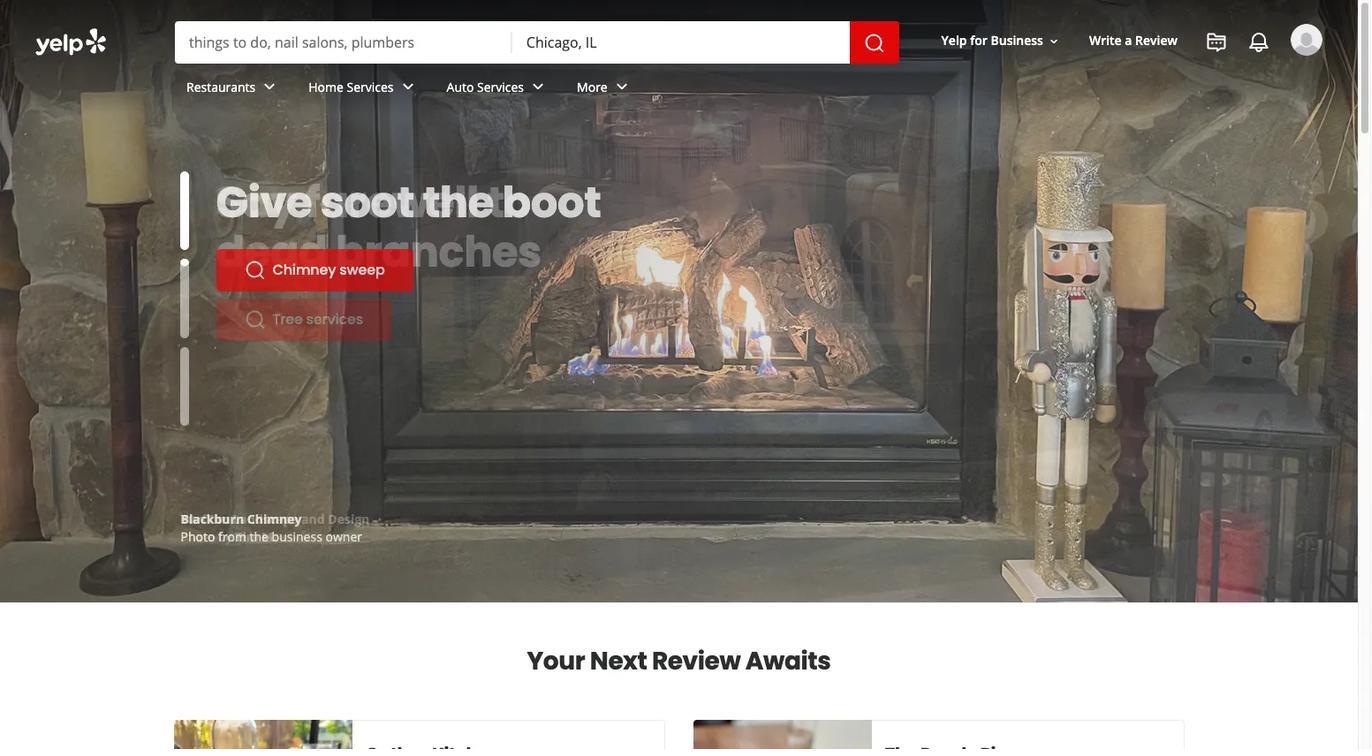 Task type: vqa. For each thing, say whether or not it's contained in the screenshot.
24 search v2 icon
yes



Task type: describe. For each thing, give the bounding box(es) containing it.
services for home services
[[347, 78, 394, 95]]

yelp for business button
[[935, 25, 1068, 57]]

from
[[218, 528, 247, 545]]

photo inside the turftim landscape and design photo by tim m.
[[181, 528, 215, 545]]

and
[[301, 511, 325, 528]]

photo of outlaw kitchens image
[[174, 720, 352, 749]]

chimney inside blackburn chimney photo from the business owner
[[247, 511, 302, 528]]

more link
[[563, 64, 647, 115]]

dead
[[216, 223, 327, 282]]

soot
[[321, 173, 414, 232]]

0 vertical spatial the
[[423, 173, 494, 232]]

auto
[[447, 78, 474, 95]]

auto services link
[[433, 64, 563, 115]]

tree services link
[[216, 299, 391, 341]]

owner
[[326, 528, 362, 545]]

boot
[[502, 173, 601, 232]]

none search field inside explore banner section banner
[[175, 21, 903, 64]]

none field near
[[527, 33, 836, 52]]

give soot the boot
[[216, 173, 601, 232]]

chimney sweep link
[[216, 249, 413, 292]]

write a review link
[[1082, 25, 1185, 57]]

design
[[328, 511, 370, 528]]

Find text field
[[189, 33, 498, 52]]

awaits
[[746, 644, 831, 679]]

tim
[[235, 528, 258, 545]]

services
[[306, 309, 363, 330]]

business categories element
[[172, 64, 1323, 115]]

none field find
[[189, 33, 498, 52]]

sweep
[[340, 260, 385, 280]]

next
[[590, 644, 647, 679]]

home services link
[[294, 64, 433, 115]]

photo of the purple pig image
[[693, 720, 872, 749]]

yelp for business
[[942, 32, 1044, 49]]

select slide image
[[180, 171, 189, 250]]

turftim landscape and design link
[[181, 511, 370, 528]]

24 search v2 image for say farewell to dead branches
[[244, 309, 266, 331]]

noah l. image
[[1291, 24, 1323, 56]]

blackburn
[[181, 511, 244, 528]]

to
[[487, 173, 531, 232]]

photo inside blackburn chimney photo from the business owner
[[181, 528, 215, 545]]

blackburn chimney link
[[181, 511, 302, 528]]

review for next
[[652, 644, 741, 679]]

home
[[309, 78, 344, 95]]

landscape
[[233, 511, 298, 528]]

24 chevron down v2 image for more
[[611, 76, 632, 98]]

review for a
[[1136, 32, 1178, 49]]

say farewell to dead branches
[[216, 173, 541, 282]]

turftim landscape and design photo by tim m.
[[181, 511, 370, 545]]



Task type: locate. For each thing, give the bounding box(es) containing it.
a
[[1125, 32, 1132, 49]]

projects image
[[1206, 32, 1227, 53]]

2 horizontal spatial 24 chevron down v2 image
[[611, 76, 632, 98]]

Near text field
[[527, 33, 836, 52]]

None field
[[189, 33, 498, 52], [527, 33, 836, 52]]

branches
[[336, 223, 541, 282]]

user actions element
[[928, 22, 1348, 131]]

1 vertical spatial the
[[250, 528, 269, 545]]

services inside auto services 'link'
[[477, 78, 524, 95]]

1 vertical spatial chimney
[[247, 511, 302, 528]]

2 24 chevron down v2 image from the left
[[528, 76, 549, 98]]

home services
[[309, 78, 394, 95]]

0 horizontal spatial review
[[652, 644, 741, 679]]

review inside write a review link
[[1136, 32, 1178, 49]]

write
[[1090, 32, 1122, 49]]

24 chevron down v2 image right restaurants
[[259, 76, 280, 98]]

restaurants link
[[172, 64, 294, 115]]

1 24 search v2 image from the top
[[244, 260, 266, 281]]

0 horizontal spatial none field
[[189, 33, 498, 52]]

say
[[216, 173, 297, 232]]

0 horizontal spatial services
[[347, 78, 394, 95]]

chimney up m.
[[247, 511, 302, 528]]

24 search v2 image left tree on the left of the page
[[244, 309, 266, 331]]

services right auto
[[477, 78, 524, 95]]

None search field
[[0, 0, 1358, 131]]

for
[[970, 32, 988, 49]]

24 chevron down v2 image
[[259, 76, 280, 98], [528, 76, 549, 98], [611, 76, 632, 98]]

your next review awaits
[[527, 644, 831, 679]]

explore banner section banner
[[0, 0, 1358, 603]]

the inside blackburn chimney photo from the business owner
[[250, 528, 269, 545]]

24 chevron down v2 image right 'more'
[[611, 76, 632, 98]]

1 none field from the left
[[189, 33, 498, 52]]

write a review
[[1090, 32, 1178, 49]]

tree services
[[273, 309, 363, 330]]

turftim
[[181, 511, 230, 528]]

blackburn chimney photo from the business owner
[[181, 511, 362, 545]]

the
[[423, 173, 494, 232], [250, 528, 269, 545]]

24 search v2 image down the say
[[244, 260, 266, 281]]

farewell
[[305, 173, 479, 232]]

business
[[991, 32, 1044, 49]]

16 chevron down v2 image
[[1047, 34, 1061, 48]]

none field up home services
[[189, 33, 498, 52]]

1 horizontal spatial the
[[423, 173, 494, 232]]

24 chevron down v2 image
[[397, 76, 418, 98]]

3 24 chevron down v2 image from the left
[[611, 76, 632, 98]]

24 chevron down v2 image inside auto services 'link'
[[528, 76, 549, 98]]

1 horizontal spatial services
[[477, 78, 524, 95]]

review right next
[[652, 644, 741, 679]]

none field up business categories element
[[527, 33, 836, 52]]

by
[[218, 528, 232, 545]]

tim m. link
[[235, 528, 277, 545]]

none search field containing yelp for business
[[0, 0, 1358, 131]]

24 search v2 image inside "tree services" link
[[244, 309, 266, 331]]

services left 24 chevron down v2 icon
[[347, 78, 394, 95]]

1 horizontal spatial review
[[1136, 32, 1178, 49]]

chimney sweep
[[273, 260, 385, 280]]

services inside the home services link
[[347, 78, 394, 95]]

auto services
[[447, 78, 524, 95]]

chimney
[[273, 260, 336, 280], [247, 511, 302, 528]]

services
[[347, 78, 394, 95], [477, 78, 524, 95]]

services for auto services
[[477, 78, 524, 95]]

1 24 chevron down v2 image from the left
[[259, 76, 280, 98]]

tree
[[273, 309, 303, 330]]

1 vertical spatial 24 search v2 image
[[244, 309, 266, 331]]

business
[[272, 528, 322, 545]]

24 chevron down v2 image inside restaurants link
[[259, 76, 280, 98]]

photo
[[181, 528, 215, 545], [181, 528, 215, 545]]

restaurants
[[186, 78, 256, 95]]

0 horizontal spatial the
[[250, 528, 269, 545]]

0 vertical spatial chimney
[[273, 260, 336, 280]]

1 horizontal spatial 24 chevron down v2 image
[[528, 76, 549, 98]]

1 vertical spatial review
[[652, 644, 741, 679]]

search image
[[864, 32, 885, 54]]

24 chevron down v2 image for auto services
[[528, 76, 549, 98]]

24 search v2 image for give soot the boot
[[244, 260, 266, 281]]

0 vertical spatial review
[[1136, 32, 1178, 49]]

give
[[216, 173, 312, 232]]

more
[[577, 78, 608, 95]]

1 horizontal spatial none field
[[527, 33, 836, 52]]

24 search v2 image inside chimney sweep link
[[244, 260, 266, 281]]

2 24 search v2 image from the top
[[244, 309, 266, 331]]

notifications image
[[1249, 32, 1270, 53]]

m.
[[262, 528, 277, 545]]

24 chevron down v2 image for restaurants
[[259, 76, 280, 98]]

24 search v2 image
[[244, 260, 266, 281], [244, 309, 266, 331]]

review right a
[[1136, 32, 1178, 49]]

0 vertical spatial 24 search v2 image
[[244, 260, 266, 281]]

review
[[1136, 32, 1178, 49], [652, 644, 741, 679]]

2 services from the left
[[477, 78, 524, 95]]

None search field
[[175, 21, 903, 64]]

0 horizontal spatial 24 chevron down v2 image
[[259, 76, 280, 98]]

chimney up "tree services" link
[[273, 260, 336, 280]]

2 none field from the left
[[527, 33, 836, 52]]

24 chevron down v2 image right 'auto services'
[[528, 76, 549, 98]]

24 chevron down v2 image inside more link
[[611, 76, 632, 98]]

yelp
[[942, 32, 967, 49]]

1 services from the left
[[347, 78, 394, 95]]

your
[[527, 644, 585, 679]]



